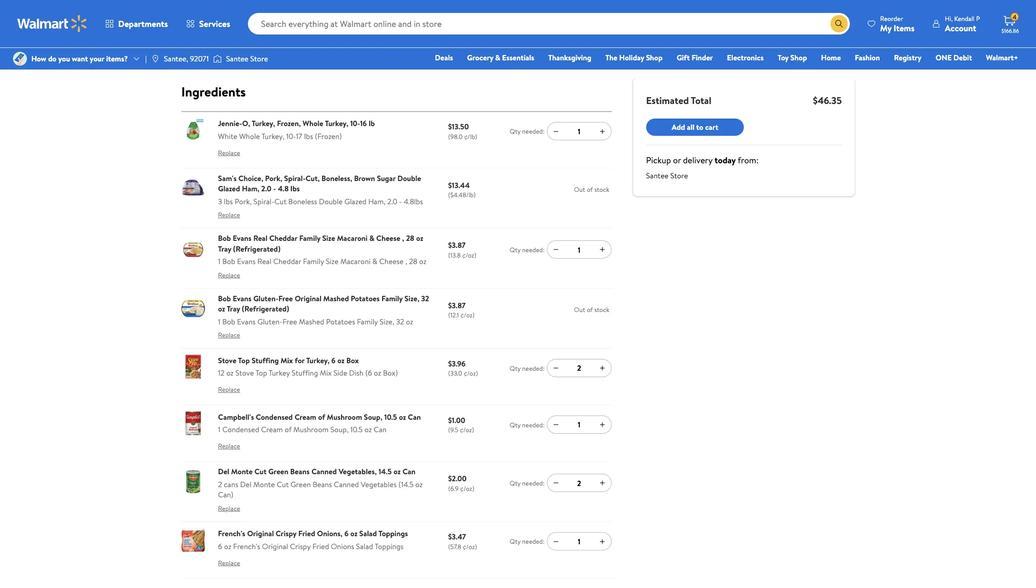 Task type: vqa. For each thing, say whether or not it's contained in the screenshot.
the Subscription
no



Task type: describe. For each thing, give the bounding box(es) containing it.
0 vertical spatial pork,
[[265, 173, 282, 183]]

1 vertical spatial 10.5
[[350, 425, 363, 435]]

can)
[[218, 490, 233, 500]]

1 vertical spatial gluten-
[[257, 316, 283, 327]]

home
[[821, 52, 841, 63]]

0 horizontal spatial 6
[[218, 542, 222, 552]]

total
[[691, 94, 712, 107]]

the holiday shop link
[[601, 52, 668, 63]]

1 left increase quantity jennie-o, turkey, frozen, whole turkey, 10-16 lb-count, current quantity 1 icon
[[578, 126, 581, 137]]

1 vertical spatial stove
[[235, 368, 254, 379]]

french's original crispy fried onions, 6 oz salad toppings image
[[181, 529, 205, 553]]

replace for 6 oz french's original crispy fried onions salad toppings
[[218, 559, 240, 568]]

3
[[218, 196, 222, 207]]

replace for 3 lbs pork, spiral-cut boneless double glazed ham, 2.0 - 4.8lbs
[[218, 210, 240, 220]]

dish
[[349, 368, 364, 379]]

replace button for 1 bob evans gluten-free mashed potatoes family size, 32 oz
[[218, 327, 240, 344]]

1 horizontal spatial size,
[[405, 293, 419, 304]]

1 vertical spatial &
[[369, 233, 375, 244]]

departments
[[118, 18, 168, 30]]

1 horizontal spatial 10.5
[[384, 412, 397, 423]]

0 vertical spatial can
[[408, 412, 421, 423]]

box
[[346, 355, 359, 366]]

campbell's condensed cream of mushroom soup, 10.5 oz can 1 condensed cream of mushroom soup, 10.5 oz can
[[218, 412, 421, 435]]

delivery
[[683, 154, 713, 166]]

1 vertical spatial size
[[326, 256, 339, 267]]

1 horizontal spatial 32
[[421, 293, 429, 304]]

0 horizontal spatial beans
[[290, 467, 310, 477]]

¢/oz) for french's original crispy fried onions, 6 oz salad toppings 6 oz french's original crispy fried onions salad toppings
[[463, 543, 477, 552]]

search icon image
[[835, 19, 844, 28]]

4
[[1013, 12, 1017, 21]]

choice,
[[238, 173, 263, 183]]

qty needed: for $1.00
[[510, 421, 545, 430]]

qty needed: for $3.47
[[510, 537, 545, 547]]

($4.48/lb)
[[448, 190, 476, 200]]

thanksgiving link
[[543, 52, 596, 63]]

0 vertical spatial double
[[397, 173, 421, 183]]

$3.87 (13.8 ¢/oz)
[[448, 240, 476, 260]]

1 vertical spatial ham,
[[368, 196, 386, 207]]

services button
[[177, 11, 239, 37]]

0 vertical spatial potatoes
[[351, 293, 380, 304]]

1 horizontal spatial stuffing
[[292, 368, 318, 379]]

1 vertical spatial -
[[399, 196, 402, 207]]

0 vertical spatial 2.0
[[261, 183, 271, 194]]

today
[[715, 154, 736, 166]]

$3.47 (57.8 ¢/oz)
[[448, 532, 477, 552]]

p
[[976, 14, 980, 23]]

(57.8
[[448, 543, 461, 552]]

0 vertical spatial free
[[278, 293, 293, 304]]

1 vertical spatial real
[[257, 256, 272, 267]]

(9.5
[[448, 426, 458, 435]]

o,
[[242, 118, 250, 129]]

1 horizontal spatial green
[[291, 479, 311, 490]]

french's original crispy fried onions, 6 oz salad toppings link
[[218, 529, 408, 539]]

stock for $3.87
[[594, 306, 609, 315]]

0 vertical spatial ,
[[402, 233, 404, 244]]

¢/oz) for stove top stuffing mix for turkey, 6 oz box 12 oz stove top turkey stuffing mix side dish (6 oz box)
[[464, 369, 478, 378]]

qty for $1.00
[[510, 421, 521, 430]]

1 horizontal spatial monte
[[253, 479, 275, 490]]

jennie-o, turkey, frozen, whole turkey, 10-16 lb image
[[181, 118, 205, 142]]

1 vertical spatial 28
[[409, 256, 417, 267]]

$3.87 for bob evans gluten-free original mashed potatoes family size, 32 oz  tray (refrigerated) 1 bob evans gluten-free mashed potatoes family size, 32 oz
[[448, 300, 466, 311]]

0 vertical spatial macaroni
[[337, 233, 368, 244]]

tray inside bob evans real cheddar family size macaroni & cheese , 28 oz tray (refrigerated) 1 bob evans real cheddar family size macaroni & cheese , 28 oz
[[218, 244, 231, 254]]

1 horizontal spatial ,
[[405, 256, 407, 267]]

(6.9
[[448, 484, 459, 493]]

0 vertical spatial monte
[[231, 467, 253, 477]]

you
[[58, 53, 70, 64]]

1 vertical spatial potatoes
[[326, 316, 355, 327]]

jennie-
[[218, 118, 242, 129]]

0 vertical spatial 28
[[406, 233, 414, 244]]

0 vertical spatial real
[[253, 233, 268, 244]]

0 vertical spatial french's
[[218, 529, 245, 539]]

$13.44
[[448, 180, 470, 190]]

add all to cart button
[[646, 119, 744, 136]]

lb
[[369, 118, 375, 129]]

0 vertical spatial salad
[[359, 529, 377, 539]]

Search search field
[[248, 13, 850, 35]]

lbs for 4.8
[[291, 183, 300, 194]]

1 horizontal spatial whole
[[303, 118, 323, 129]]

qty needed: for $3.87
[[510, 245, 545, 255]]

¢/lb)
[[464, 132, 477, 141]]

debit
[[954, 52, 972, 63]]

how do you want your items?
[[31, 53, 128, 64]]

toy shop
[[778, 52, 807, 63]]

0 horizontal spatial stuffing
[[252, 355, 279, 366]]

0 horizontal spatial del
[[218, 467, 229, 477]]

replace for 1 bob evans gluten-free mashed potatoes family size, 32 oz
[[218, 331, 240, 340]]

sam's choice, pork, spiral-cut, boneless, brown sugar double glazed ham, 2.0 - 4.8 lbs link
[[218, 173, 421, 194]]

replace button for white whole turkey, 10-17 lbs (frozen)
[[218, 144, 240, 162]]

6 inside stove top stuffing mix for turkey, 6 oz box 12 oz stove top turkey stuffing mix side dish (6 oz box)
[[331, 355, 336, 366]]

1 vertical spatial soup,
[[330, 425, 349, 435]]

(13.8
[[448, 251, 461, 260]]

0 vertical spatial cheddar
[[269, 233, 297, 244]]

1 vertical spatial whole
[[239, 131, 260, 141]]

replace for 1 bob evans real cheddar family size macaroni & cheese , 28 oz
[[218, 271, 240, 280]]

1 vertical spatial glazed
[[344, 196, 367, 207]]

electronics
[[727, 52, 764, 63]]

original inside bob evans gluten-free original mashed potatoes family size, 32 oz  tray (refrigerated) 1 bob evans gluten-free mashed potatoes family size, 32 oz
[[295, 293, 322, 304]]

campbell's
[[218, 412, 254, 423]]

 image for santee, 92071
[[151, 55, 160, 63]]

1 vertical spatial condensed
[[222, 425, 259, 435]]

1 vertical spatial french's
[[233, 542, 260, 552]]

gift
[[677, 52, 690, 63]]

1 vertical spatial cream
[[261, 425, 283, 435]]

estimated total
[[646, 94, 712, 107]]

1 vertical spatial macaroni
[[340, 256, 371, 267]]

the holiday shop
[[606, 52, 663, 63]]

finder
[[692, 52, 713, 63]]

side
[[333, 368, 347, 379]]

2 vertical spatial cut
[[277, 479, 289, 490]]

14.5
[[379, 467, 392, 477]]

1 vertical spatial canned
[[334, 479, 359, 490]]

walmart+
[[986, 52, 1018, 63]]

$13.50 (98.0 ¢/lb)
[[448, 121, 477, 141]]

stove top stuffing mix for turkey, 6 oz box 12 oz stove top turkey stuffing mix side dish (6 oz box)
[[218, 355, 398, 379]]

fashion link
[[850, 52, 885, 63]]

1 vertical spatial 32
[[396, 316, 404, 327]]

needed: for $1.00
[[522, 421, 545, 430]]

$3.87 for bob evans real cheddar family size macaroni & cheese , 28 oz tray (refrigerated) 1 bob evans real cheddar family size macaroni & cheese , 28 oz
[[448, 240, 466, 251]]

increase quantity jennie-o, turkey, frozen, whole turkey, 10-16 lb-count, current quantity 1 image
[[598, 127, 607, 136]]

ingredients
[[181, 83, 246, 101]]

2 vertical spatial &
[[372, 256, 377, 267]]

16
[[360, 118, 367, 129]]

qty needed: for $2.00
[[510, 479, 545, 488]]

vegetables,
[[339, 467, 377, 477]]

sam's choice, pork, spiral-cut, boneless, brown sugar double glazed ham, 2.0 - 4.8 lbs 3 lbs pork, spiral-cut boneless double glazed ham, 2.0 - 4.8lbs
[[218, 173, 423, 207]]

frozen,
[[277, 118, 301, 129]]

do
[[48, 53, 57, 64]]

0 horizontal spatial ham,
[[242, 183, 259, 194]]

onions,
[[317, 529, 343, 539]]

0 vertical spatial mashed
[[323, 293, 349, 304]]

1 vertical spatial cut
[[255, 467, 267, 477]]

¢/oz) for bob evans real cheddar family size macaroni & cheese , 28 oz tray (refrigerated) 1 bob evans real cheddar family size macaroni & cheese , 28 oz
[[462, 251, 476, 260]]

1 left increase quantity french's original crispy fried onions, 6 oz salad toppings-count, current quantity 1 "icon" on the right bottom of page
[[578, 537, 581, 547]]

1 vertical spatial can
[[374, 425, 387, 435]]

decrease quantity del monte cut green beans canned vegetables, 14.5 oz can-count, current quantity 2 image
[[552, 479, 560, 488]]

0 vertical spatial mushroom
[[327, 412, 362, 423]]

out of stock for $3.87
[[574, 306, 609, 315]]

registry link
[[889, 52, 927, 63]]

Walmart Site-Wide search field
[[248, 13, 850, 35]]

0 vertical spatial santee
[[226, 53, 248, 64]]

1 horizontal spatial 2.0
[[387, 196, 397, 207]]

cart
[[705, 122, 718, 132]]

hi,
[[945, 14, 953, 23]]

0 vertical spatial gluten-
[[253, 293, 278, 304]]

bob evans real cheddar family size macaroni & cheese , 28 oz tray (refrigerated) 1 bob evans real cheddar family size macaroni & cheese , 28 oz
[[218, 233, 426, 267]]

1 vertical spatial double
[[319, 196, 343, 207]]

qty needed: for $13.50
[[510, 127, 545, 136]]

estimated
[[646, 94, 689, 107]]

0 vertical spatial stove
[[218, 355, 236, 366]]

0 horizontal spatial lbs
[[224, 196, 233, 207]]

$166.86
[[1002, 27, 1019, 34]]

¢/oz) for bob evans gluten-free original mashed potatoes family size, 32 oz  tray (refrigerated) 1 bob evans gluten-free mashed potatoes family size, 32 oz
[[461, 311, 475, 320]]

del monte cut green beans canned vegetables, 14.5 oz can 2 cans del monte cut green beans canned vegetables (14.5 oz can)
[[218, 467, 423, 500]]

replace for 1 condensed cream of mushroom soup, 10.5 oz can
[[218, 442, 240, 451]]

$3.96 (33.0 ¢/oz)
[[448, 359, 478, 378]]

stove top stuffing mix for turkey, 6 oz box link
[[218, 355, 359, 366]]

out of stock for $13.44
[[574, 185, 609, 194]]

17
[[296, 131, 302, 141]]

cans
[[224, 479, 238, 490]]

1 vertical spatial toppings
[[375, 542, 404, 552]]

replace button for 2 cans del monte cut green beans canned vegetables (14.5 oz can)
[[218, 500, 240, 518]]

0 vertical spatial mix
[[281, 355, 293, 366]]

0 vertical spatial green
[[268, 467, 288, 477]]

1 vertical spatial beans
[[313, 479, 332, 490]]

bob evans gluten-free original mashed potatoes family size, 32 oz  tray (refrigerated) link
[[218, 293, 429, 314]]

1 vertical spatial salad
[[356, 542, 373, 552]]

$1.00
[[448, 415, 465, 426]]

sam's
[[218, 173, 237, 183]]

needed: for $3.47
[[522, 537, 545, 547]]

bob evans real cheddar family size macaroni & cheese , 28 oz tray (refrigerated) link
[[218, 233, 423, 254]]

replace button for 1 condensed cream of mushroom soup, 10.5 oz can
[[218, 438, 240, 456]]

how
[[31, 53, 46, 64]]

onions
[[331, 542, 354, 552]]

 image for santee store
[[213, 53, 222, 64]]

items
[[894, 22, 915, 34]]

electronics link
[[722, 52, 769, 63]]

1 vertical spatial mushroom
[[293, 425, 329, 435]]

needed: for $2.00
[[522, 479, 545, 488]]

(frozen)
[[315, 131, 342, 141]]

replace for 2 cans del monte cut green beans canned vegetables (14.5 oz can)
[[218, 504, 240, 513]]

0 vertical spatial fried
[[298, 529, 315, 539]]

french's original crispy fried onions, 6 oz salad toppings 6 oz french's original crispy fried onions salad toppings
[[218, 529, 408, 552]]

1 horizontal spatial soup,
[[364, 412, 382, 423]]

1 vertical spatial 6
[[344, 529, 349, 539]]

1 vertical spatial cheddar
[[273, 256, 301, 267]]

(14.5
[[399, 479, 414, 490]]

or
[[673, 154, 681, 166]]

santee store
[[226, 53, 268, 64]]

1 vertical spatial pork,
[[235, 196, 252, 207]]

tray inside bob evans gluten-free original mashed potatoes family size, 32 oz  tray (refrigerated) 1 bob evans gluten-free mashed potatoes family size, 32 oz
[[227, 304, 240, 314]]

increase quantity del monte cut green beans canned vegetables, 14.5 oz can-count, current quantity 2 image
[[598, 479, 607, 488]]

qty for $2.00
[[510, 479, 521, 488]]

replace button for 6 oz french's original crispy fried onions salad toppings
[[218, 555, 240, 572]]

1 vertical spatial mix
[[320, 368, 332, 379]]

0 vertical spatial condensed
[[256, 412, 293, 423]]



Task type: locate. For each thing, give the bounding box(es) containing it.
beans down "del monte cut green beans canned vegetables, 14.5 oz can" link
[[313, 479, 332, 490]]

qty for $13.50
[[510, 127, 521, 136]]

1 vertical spatial lbs
[[291, 183, 300, 194]]

1 vertical spatial store
[[670, 171, 688, 181]]

2 horizontal spatial lbs
[[304, 131, 313, 141]]

, down 4.8lbs
[[402, 233, 404, 244]]

free
[[278, 293, 293, 304], [283, 316, 297, 327]]

cheddar down 'bob evans real cheddar family size macaroni & cheese , 28 oz tray (refrigerated)' link
[[273, 256, 301, 267]]

evans
[[233, 233, 252, 244], [237, 256, 256, 267], [233, 293, 252, 304], [237, 316, 256, 327]]

needed: for $3.87
[[522, 245, 545, 255]]

4 replace from the top
[[218, 331, 240, 340]]

1 replace from the top
[[218, 148, 240, 157]]

campbell's condensed cream of mushroom soup, 10.5 oz can image
[[181, 412, 205, 436]]

pork, right 3
[[235, 196, 252, 207]]

monte up cans
[[231, 467, 253, 477]]

0 horizontal spatial n/a
[[643, 7, 662, 25]]

1 vertical spatial out of stock
[[574, 306, 609, 315]]

tray right bob evans real cheddar family size macaroni & cheese , 28 oz tray (refrigerated) "image"
[[218, 244, 231, 254]]

1 n/a from the left
[[643, 7, 662, 25]]

32
[[421, 293, 429, 304], [396, 316, 404, 327]]

can inside del monte cut green beans canned vegetables, 14.5 oz can 2 cans del monte cut green beans canned vegetables (14.5 oz can)
[[403, 467, 416, 477]]

store
[[250, 53, 268, 64], [670, 171, 688, 181]]

4 qty from the top
[[510, 421, 521, 430]]

stove top stuffing mix for turkey, 6 oz box image
[[181, 355, 205, 379]]

1 vertical spatial original
[[247, 529, 274, 539]]

bob evans gluten-free original mashed potatoes family size, 32 oz  tray (refrigerated) image
[[181, 297, 205, 321]]

pork, right choice,
[[265, 173, 282, 183]]

1 horizontal spatial pork,
[[265, 173, 282, 183]]

turkey, up (frozen)
[[325, 118, 348, 129]]

replace for 12 oz stove top turkey stuffing mix side dish (6 oz box)
[[218, 385, 240, 395]]

glazed
[[218, 183, 240, 194], [344, 196, 367, 207]]

lbs right 3
[[224, 196, 233, 207]]

0 horizontal spatial top
[[238, 355, 250, 366]]

your
[[90, 53, 104, 64]]

1 horizontal spatial del
[[240, 479, 252, 490]]

1 vertical spatial 2.0
[[387, 196, 397, 207]]

1 right bob evans real cheddar family size macaroni & cheese , 28 oz tray (refrigerated) "image"
[[218, 256, 220, 267]]

mashed
[[323, 293, 349, 304], [299, 316, 324, 327]]

1 needed: from the top
[[522, 127, 545, 136]]

lbs
[[304, 131, 313, 141], [291, 183, 300, 194], [224, 196, 233, 207]]

(12.1
[[448, 311, 459, 320]]

qty for $3.87
[[510, 245, 521, 255]]

mushroom down the side
[[327, 412, 362, 423]]

 image
[[13, 52, 27, 66], [213, 53, 222, 64], [151, 55, 160, 63]]

toppings
[[379, 529, 408, 539], [375, 542, 404, 552]]

canned down vegetables,
[[334, 479, 359, 490]]

0 horizontal spatial pork,
[[235, 196, 252, 207]]

qty for $3.47
[[510, 537, 521, 547]]

deals link
[[430, 52, 458, 63]]

decrease quantity bob evans real cheddar family size macaroni & cheese , 28 oz tray (refrigerated)-count, current quantity 1 image
[[552, 246, 560, 254]]

1 qty needed: from the top
[[510, 127, 545, 136]]

increase quantity bob evans real cheddar family size macaroni & cheese , 28 oz tray (refrigerated)-count, current quantity 1 image
[[598, 246, 607, 254]]

1 vertical spatial mashed
[[299, 316, 324, 327]]

salad right "onions"
[[356, 542, 373, 552]]

3 replace from the top
[[218, 271, 240, 280]]

0 vertical spatial canned
[[311, 467, 337, 477]]

turkey
[[269, 368, 290, 379]]

stuffing up turkey
[[252, 355, 279, 366]]

increase quantity stove top stuffing mix for turkey, 6 oz box-count, current quantity 2 image
[[598, 364, 607, 373]]

2 $3.87 from the top
[[448, 300, 466, 311]]

- left 4.8lbs
[[399, 196, 402, 207]]

soup, down (6
[[364, 412, 382, 423]]

1 vertical spatial stock
[[594, 306, 609, 315]]

turkey, right o,
[[252, 118, 275, 129]]

cut inside sam's choice, pork, spiral-cut, boneless, brown sugar double glazed ham, 2.0 - 4.8 lbs 3 lbs pork, spiral-cut boneless double glazed ham, 2.0 - 4.8lbs
[[274, 196, 287, 207]]

gift finder
[[677, 52, 713, 63]]

whole down o,
[[239, 131, 260, 141]]

$3.47
[[448, 532, 466, 543]]

needed: left decrease quantity stove top stuffing mix for turkey, 6 oz box-count, current quantity 2 image
[[522, 364, 545, 373]]

 image for how do you want your items?
[[13, 52, 27, 66]]

10- left lb
[[350, 118, 360, 129]]

stock
[[594, 185, 609, 194], [594, 306, 609, 315]]

items?
[[106, 53, 128, 64]]

1 horizontal spatial glazed
[[344, 196, 367, 207]]

0 vertical spatial 10.5
[[384, 412, 397, 423]]

decrease quantity campbell's condensed cream of mushroom soup, 10.5 oz can-count, current quantity 1 image
[[552, 421, 560, 429]]

1 vertical spatial stuffing
[[292, 368, 318, 379]]

0 horizontal spatial 10-
[[286, 131, 296, 141]]

0 vertical spatial toppings
[[379, 529, 408, 539]]

decrease quantity jennie-o, turkey, frozen, whole turkey, 10-16 lb-count, current quantity 1 image
[[552, 127, 560, 136]]

¢/oz) right (12.1
[[461, 311, 475, 320]]

2 replace button from the top
[[218, 207, 240, 224]]

1 vertical spatial crispy
[[290, 542, 311, 552]]

¢/oz) right "(57.8"
[[463, 543, 477, 552]]

oz
[[416, 233, 423, 244], [419, 256, 426, 267], [218, 304, 225, 314], [406, 316, 413, 327], [337, 355, 345, 366], [226, 368, 234, 379], [374, 368, 381, 379], [399, 412, 406, 423], [365, 425, 372, 435], [394, 467, 401, 477], [415, 479, 423, 490], [350, 529, 358, 539], [224, 542, 231, 552]]

campbell's condensed cream of mushroom soup, 10.5 oz can link
[[218, 412, 421, 423]]

2 stock from the top
[[594, 306, 609, 315]]

qty left decrease quantity stove top stuffing mix for turkey, 6 oz box-count, current quantity 2 image
[[510, 364, 521, 373]]

2 inside del monte cut green beans canned vegetables, 14.5 oz can 2 cans del monte cut green beans canned vegetables (14.5 oz can)
[[218, 479, 222, 490]]

santee, 92071
[[164, 53, 209, 64]]

1 horizontal spatial cream
[[295, 412, 316, 423]]

replace button for 3 lbs pork, spiral-cut boneless double glazed ham, 2.0 - 4.8lbs
[[218, 207, 240, 224]]

mix left for
[[281, 355, 293, 366]]

turkey, down frozen, at the top left of the page
[[262, 131, 284, 141]]

1 out of stock from the top
[[574, 185, 609, 194]]

1 inside the campbell's condensed cream of mushroom soup, 10.5 oz can 1 condensed cream of mushroom soup, 10.5 oz can
[[218, 425, 220, 435]]

crispy down the french's original crispy fried onions, 6 oz salad toppings link
[[290, 542, 311, 552]]

double right sugar
[[397, 173, 421, 183]]

bob evans real cheddar family size macaroni & cheese , 28 oz tray (refrigerated) image
[[181, 237, 205, 261]]

departments button
[[96, 11, 177, 37]]

size, up the box)
[[380, 316, 394, 327]]

1 shop from the left
[[646, 52, 663, 63]]

6 up "onions"
[[344, 529, 349, 539]]

5 qty from the top
[[510, 479, 521, 488]]

¢/oz) inside the $1.00 (9.5 ¢/oz)
[[460, 426, 474, 435]]

0 vertical spatial cheese
[[376, 233, 400, 244]]

7 replace from the top
[[218, 504, 240, 513]]

2.0 left 4.8
[[261, 183, 271, 194]]

toppings right "onions"
[[375, 542, 404, 552]]

whole
[[303, 118, 323, 129], [239, 131, 260, 141]]

2 for $3.96
[[577, 363, 581, 374]]

1 replace button from the top
[[218, 144, 240, 162]]

turkey, right for
[[306, 355, 330, 366]]

¢/oz) right (6.9
[[460, 484, 474, 493]]

0 horizontal spatial shop
[[646, 52, 663, 63]]

sam's choice, pork, spiral-cut, boneless, brown sugar double glazed ham, 2.0 - 4.8 lbs image
[[181, 177, 205, 200]]

- left 4.8
[[273, 183, 276, 194]]

pickup
[[646, 154, 671, 166]]

1 right bob evans gluten-free original mashed potatoes family size, 32 oz  tray (refrigerated) icon
[[218, 316, 220, 327]]

3 qty needed: from the top
[[510, 364, 545, 373]]

decrease quantity french's original crispy fried onions, 6 oz salad toppings-count, current quantity 1 image
[[552, 538, 560, 546]]

¢/oz) inside $3.47 (57.8 ¢/oz)
[[463, 543, 477, 552]]

1 vertical spatial top
[[256, 368, 267, 379]]

macaroni
[[337, 233, 368, 244], [340, 256, 371, 267]]

2 left cans
[[218, 479, 222, 490]]

0 vertical spatial ham,
[[242, 183, 259, 194]]

double down sam's choice, pork, spiral-cut, boneless, brown sugar double glazed ham, 2.0 - 4.8 lbs link
[[319, 196, 343, 207]]

¢/oz) inside $2.00 (6.9 ¢/oz)
[[460, 484, 474, 493]]

10.5 down campbell's condensed cream of mushroom soup, 10.5 oz can link
[[350, 425, 363, 435]]

glazed down brown
[[344, 196, 367, 207]]

0 vertical spatial del
[[218, 467, 229, 477]]

1 vertical spatial fried
[[312, 542, 329, 552]]

0 horizontal spatial glazed
[[218, 183, 240, 194]]

hi, kendall p account
[[945, 14, 980, 34]]

0 vertical spatial cream
[[295, 412, 316, 423]]

0 vertical spatial size
[[322, 233, 335, 244]]

28 down 4.8lbs
[[406, 233, 414, 244]]

mushroom down campbell's condensed cream of mushroom soup, 10.5 oz can link
[[293, 425, 329, 435]]

decrease quantity stove top stuffing mix for turkey, 6 oz box-count, current quantity 2 image
[[552, 364, 560, 373]]

1 horizontal spatial top
[[256, 368, 267, 379]]

10.5 down the box)
[[384, 412, 397, 423]]

2 out of stock from the top
[[574, 306, 609, 315]]

& inside grocery & essentials link
[[495, 52, 500, 63]]

$3.87 down (13.8
[[448, 300, 466, 311]]

1 vertical spatial cheese
[[379, 256, 404, 267]]

1 vertical spatial del
[[240, 479, 252, 490]]

1
[[578, 126, 581, 137], [578, 245, 581, 255], [218, 256, 220, 267], [218, 316, 220, 327], [578, 420, 581, 430], [218, 425, 220, 435], [578, 537, 581, 547]]

0 vertical spatial cut
[[274, 196, 287, 207]]

2 out from the top
[[574, 306, 585, 315]]

1 stock from the top
[[594, 185, 609, 194]]

5 qty needed: from the top
[[510, 479, 545, 488]]

6 qty from the top
[[510, 537, 521, 547]]

box)
[[383, 368, 398, 379]]

cream down campbell's condensed cream of mushroom soup, 10.5 oz can link
[[261, 425, 283, 435]]

needed: left decrease quantity del monte cut green beans canned vegetables, 14.5 oz can-count, current quantity 2 "image"
[[522, 479, 545, 488]]

cut
[[274, 196, 287, 207], [255, 467, 267, 477], [277, 479, 289, 490]]

¢/oz) for del monte cut green beans canned vegetables, 14.5 oz can 2 cans del monte cut green beans canned vegetables (14.5 oz can)
[[460, 484, 474, 493]]

boneless,
[[322, 173, 352, 183]]

1 vertical spatial monte
[[253, 479, 275, 490]]

3 qty from the top
[[510, 364, 521, 373]]

$2.00
[[448, 474, 467, 484]]

out for $13.44
[[574, 185, 585, 194]]

28 left (13.8
[[409, 256, 417, 267]]

¢/oz) inside "$3.87 (12.1 ¢/oz)"
[[461, 311, 475, 320]]

increase quantity french's original crispy fried onions, 6 oz salad toppings-count, current quantity 1 image
[[598, 538, 607, 546]]

canned left vegetables,
[[311, 467, 337, 477]]

fried left the onions,
[[298, 529, 315, 539]]

0 horizontal spatial soup,
[[330, 425, 349, 435]]

0 vertical spatial $3.87
[[448, 240, 466, 251]]

&
[[495, 52, 500, 63], [369, 233, 375, 244], [372, 256, 377, 267]]

del up cans
[[218, 467, 229, 477]]

2 vertical spatial original
[[262, 542, 288, 552]]

turkey, inside stove top stuffing mix for turkey, 6 oz box 12 oz stove top turkey stuffing mix side dish (6 oz box)
[[306, 355, 330, 366]]

, left (13.8
[[405, 256, 407, 267]]

can up (14.5
[[403, 467, 416, 477]]

1 vertical spatial ,
[[405, 256, 407, 267]]

qty needed: left decrease quantity stove top stuffing mix for turkey, 6 oz box-count, current quantity 2 image
[[510, 364, 545, 373]]

lbs for 17
[[304, 131, 313, 141]]

4 needed: from the top
[[522, 421, 545, 430]]

8 replace button from the top
[[218, 555, 240, 572]]

shop right the toy
[[791, 52, 807, 63]]

n/a up electronics link
[[756, 7, 774, 25]]

size,
[[405, 293, 419, 304], [380, 316, 394, 327]]

can up 14.5
[[374, 425, 387, 435]]

del monte cut green beans canned vegetables, 14.5 oz can link
[[218, 467, 416, 477]]

replace button for 1 bob evans real cheddar family size macaroni & cheese , 28 oz
[[218, 267, 240, 284]]

3 replace button from the top
[[218, 267, 240, 284]]

¢/oz) inside $3.87 (13.8 ¢/oz)
[[462, 251, 476, 260]]

0 horizontal spatial 32
[[396, 316, 404, 327]]

5 needed: from the top
[[522, 479, 545, 488]]

0 vertical spatial size,
[[405, 293, 419, 304]]

0 vertical spatial store
[[250, 53, 268, 64]]

2 n/a from the left
[[756, 7, 774, 25]]

0 horizontal spatial green
[[268, 467, 288, 477]]

santee inside pickup or delivery today from: santee store
[[646, 171, 669, 181]]

santee
[[226, 53, 248, 64], [646, 171, 669, 181]]

canned
[[311, 467, 337, 477], [334, 479, 359, 490]]

$3.87 inside $3.87 (13.8 ¢/oz)
[[448, 240, 466, 251]]

size down 'bob evans real cheddar family size macaroni & cheese , 28 oz tray (refrigerated)' link
[[326, 256, 339, 267]]

1 horizontal spatial  image
[[151, 55, 160, 63]]

¢/oz) for campbell's condensed cream of mushroom soup, 10.5 oz can 1 condensed cream of mushroom soup, 10.5 oz can
[[460, 426, 474, 435]]

replace button for 12 oz stove top turkey stuffing mix side dish (6 oz box)
[[218, 382, 240, 399]]

monte right cans
[[253, 479, 275, 490]]

increase quantity campbell's condensed cream of mushroom soup, 10.5 oz can-count, current quantity 1 image
[[598, 421, 607, 429]]

0 vertical spatial spiral-
[[284, 173, 306, 183]]

toy
[[778, 52, 789, 63]]

¢/oz)
[[462, 251, 476, 260], [461, 311, 475, 320], [464, 369, 478, 378], [460, 426, 474, 435], [460, 484, 474, 493], [463, 543, 477, 552]]

(refrigerated) inside bob evans real cheddar family size macaroni & cheese , 28 oz tray (refrigerated) 1 bob evans real cheddar family size macaroni & cheese , 28 oz
[[233, 244, 280, 254]]

my
[[880, 22, 892, 34]]

thanksgiving
[[548, 52, 592, 63]]

4 qty needed: from the top
[[510, 421, 545, 430]]

10-
[[350, 118, 360, 129], [286, 131, 296, 141]]

walmart image
[[17, 15, 87, 32]]

-
[[273, 183, 276, 194], [399, 196, 402, 207]]

$2.00 (6.9 ¢/oz)
[[448, 474, 474, 493]]

from:
[[738, 154, 759, 166]]

monte
[[231, 467, 253, 477], [253, 479, 275, 490]]

santee right 92071
[[226, 53, 248, 64]]

top left turkey
[[256, 368, 267, 379]]

1 horizontal spatial spiral-
[[284, 173, 306, 183]]

gluten-
[[253, 293, 278, 304], [257, 316, 283, 327]]

qty left decrease quantity jennie-o, turkey, frozen, whole turkey, 10-16 lb-count, current quantity 1 image
[[510, 127, 521, 136]]

1 down campbell's
[[218, 425, 220, 435]]

0 horizontal spatial mix
[[281, 355, 293, 366]]

(98.0
[[448, 132, 463, 141]]

stock for $13.44
[[594, 185, 609, 194]]

french's
[[218, 529, 245, 539], [233, 542, 260, 552]]

6 replace from the top
[[218, 442, 240, 451]]

2 horizontal spatial 6
[[344, 529, 349, 539]]

3 needed: from the top
[[522, 364, 545, 373]]

ham, down sugar
[[368, 196, 386, 207]]

needed: left decrease quantity bob evans real cheddar family size macaroni & cheese , 28 oz tray (refrigerated)-count, current quantity 1 icon
[[522, 245, 545, 255]]

1 vertical spatial 10-
[[286, 131, 296, 141]]

 image right the |
[[151, 55, 160, 63]]

green
[[268, 467, 288, 477], [291, 479, 311, 490]]

qty
[[510, 127, 521, 136], [510, 245, 521, 255], [510, 364, 521, 373], [510, 421, 521, 430], [510, 479, 521, 488], [510, 537, 521, 547]]

toppings down (14.5
[[379, 529, 408, 539]]

1 left increase quantity bob evans real cheddar family size macaroni & cheese , 28 oz tray (refrigerated)-count, current quantity 1 icon
[[578, 245, 581, 255]]

4 replace button from the top
[[218, 327, 240, 344]]

1 vertical spatial green
[[291, 479, 311, 490]]

¢/oz) right (13.8
[[462, 251, 476, 260]]

(33.0
[[448, 369, 462, 378]]

4.8
[[278, 183, 289, 194]]

holiday
[[619, 52, 644, 63]]

del monte cut green beans canned vegetables, 14.5 oz can image
[[181, 471, 205, 494]]

mashed down bob evans real cheddar family size macaroni & cheese , 28 oz tray (refrigerated) 1 bob evans real cheddar family size macaroni & cheese , 28 oz
[[323, 293, 349, 304]]

1 horizontal spatial ham,
[[368, 196, 386, 207]]

sugar
[[377, 173, 396, 183]]

qty needed: left decrease quantity jennie-o, turkey, frozen, whole turkey, 10-16 lb-count, current quantity 1 image
[[510, 127, 545, 136]]

essentials
[[502, 52, 534, 63]]

ham, right sam's
[[242, 183, 259, 194]]

qty left decrease quantity bob evans real cheddar family size macaroni & cheese , 28 oz tray (refrigerated)-count, current quantity 1 icon
[[510, 245, 521, 255]]

1 $3.87 from the top
[[448, 240, 466, 251]]

10.5
[[384, 412, 397, 423], [350, 425, 363, 435]]

2 horizontal spatial  image
[[213, 53, 222, 64]]

2 qty needed: from the top
[[510, 245, 545, 255]]

glazed up 3
[[218, 183, 240, 194]]

spiral- down choice,
[[253, 196, 274, 207]]

fried down the french's original crispy fried onions, 6 oz salad toppings link
[[312, 542, 329, 552]]

2 qty from the top
[[510, 245, 521, 255]]

spiral- up the boneless
[[284, 173, 306, 183]]

qty for $3.96
[[510, 364, 521, 373]]

size down sam's choice, pork, spiral-cut, boneless, brown sugar double glazed ham, 2.0 - 4.8 lbs 3 lbs pork, spiral-cut boneless double glazed ham, 2.0 - 4.8lbs
[[322, 233, 335, 244]]

2 shop from the left
[[791, 52, 807, 63]]

0 horizontal spatial ,
[[402, 233, 404, 244]]

want
[[72, 53, 88, 64]]

1 qty from the top
[[510, 127, 521, 136]]

stove right the 12
[[235, 368, 254, 379]]

1 horizontal spatial 6
[[331, 355, 336, 366]]

5 replace button from the top
[[218, 382, 240, 399]]

replace for white whole turkey, 10-17 lbs (frozen)
[[218, 148, 240, 157]]

(6
[[365, 368, 372, 379]]

$13.44 ($4.48/lb)
[[448, 180, 476, 200]]

2 needed: from the top
[[522, 245, 545, 255]]

1 vertical spatial free
[[283, 316, 297, 327]]

$3.87 inside "$3.87 (12.1 ¢/oz)"
[[448, 300, 466, 311]]

1 out from the top
[[574, 185, 585, 194]]

2 left increase quantity stove top stuffing mix for turkey, 6 oz box-count, current quantity 2 icon
[[577, 363, 581, 374]]

1 horizontal spatial 10-
[[350, 118, 360, 129]]

1 horizontal spatial double
[[397, 173, 421, 183]]

2 vertical spatial 6
[[218, 542, 222, 552]]

1 vertical spatial spiral-
[[253, 196, 274, 207]]

10- down frozen, at the top left of the page
[[286, 131, 296, 141]]

salad right the onions,
[[359, 529, 377, 539]]

0 vertical spatial whole
[[303, 118, 323, 129]]

1 inside bob evans real cheddar family size macaroni & cheese , 28 oz tray (refrigerated) 1 bob evans real cheddar family size macaroni & cheese , 28 oz
[[218, 256, 220, 267]]

potatoes
[[351, 293, 380, 304], [326, 316, 355, 327]]

0 horizontal spatial size,
[[380, 316, 394, 327]]

lbs right 17
[[304, 131, 313, 141]]

6 replace button from the top
[[218, 438, 240, 456]]

beans down the campbell's condensed cream of mushroom soup, 10.5 oz can 1 condensed cream of mushroom soup, 10.5 oz can
[[290, 467, 310, 477]]

0 vertical spatial original
[[295, 293, 322, 304]]

1 inside bob evans gluten-free original mashed potatoes family size, 32 oz  tray (refrigerated) 1 bob evans gluten-free mashed potatoes family size, 32 oz
[[218, 316, 220, 327]]

1 horizontal spatial mix
[[320, 368, 332, 379]]

lbs inside jennie-o, turkey, frozen, whole turkey, 10-16 lb white whole turkey, 10-17 lbs (frozen)
[[304, 131, 313, 141]]

7 replace button from the top
[[218, 500, 240, 518]]

cream down stove top stuffing mix for turkey, 6 oz box 12 oz stove top turkey stuffing mix side dish (6 oz box)
[[295, 412, 316, 423]]

6 qty needed: from the top
[[510, 537, 545, 547]]

soup, down campbell's condensed cream of mushroom soup, 10.5 oz can link
[[330, 425, 349, 435]]

gift finder link
[[672, 52, 718, 63]]

0 vertical spatial crispy
[[276, 529, 297, 539]]

4.8lbs
[[404, 196, 423, 207]]

$46.35
[[813, 94, 842, 107]]

mix left the side
[[320, 368, 332, 379]]

boneless
[[288, 196, 317, 207]]

store inside pickup or delivery today from: santee store
[[670, 171, 688, 181]]

top right "stove top stuffing mix for turkey, 6 oz box" image
[[238, 355, 250, 366]]

0 horizontal spatial -
[[273, 183, 276, 194]]

2 replace from the top
[[218, 210, 240, 220]]

6 needed: from the top
[[522, 537, 545, 547]]

real
[[253, 233, 268, 244], [257, 256, 272, 267]]

2 left increase quantity del monte cut green beans canned vegetables, 14.5 oz can-count, current quantity 2 icon
[[577, 478, 581, 489]]

5 replace from the top
[[218, 385, 240, 395]]

stove up the 12
[[218, 355, 236, 366]]

santee,
[[164, 53, 188, 64]]

needed: for $3.96
[[522, 364, 545, 373]]

0 vertical spatial top
[[238, 355, 250, 366]]

needed: for $13.50
[[522, 127, 545, 136]]

2.0 left 4.8lbs
[[387, 196, 397, 207]]

6 right french's original crispy fried onions, 6 oz salad toppings icon at the bottom of page
[[218, 542, 222, 552]]

,
[[402, 233, 404, 244], [405, 256, 407, 267]]

pickup or delivery today from: santee store
[[646, 154, 759, 181]]

0 vertical spatial -
[[273, 183, 276, 194]]

reorder
[[880, 14, 903, 23]]

¢/oz) inside "$3.96 (33.0 ¢/oz)"
[[464, 369, 478, 378]]

stove
[[218, 355, 236, 366], [235, 368, 254, 379]]

jennie-o, turkey, frozen, whole turkey, 10-16 lb link
[[218, 118, 375, 129]]

out for $3.87
[[574, 306, 585, 315]]

1 horizontal spatial -
[[399, 196, 402, 207]]

del right cans
[[240, 479, 252, 490]]

stuffing down for
[[292, 368, 318, 379]]

8 replace from the top
[[218, 559, 240, 568]]

1 left "increase quantity campbell's condensed cream of mushroom soup, 10.5 oz can-count, current quantity 1" icon
[[578, 420, 581, 430]]

 image left how
[[13, 52, 27, 66]]

vegetables
[[361, 479, 397, 490]]

0 vertical spatial 6
[[331, 355, 336, 366]]

condensed down campbell's
[[222, 425, 259, 435]]

needed: left decrease quantity french's original crispy fried onions, 6 oz salad toppings-count, current quantity 1 icon
[[522, 537, 545, 547]]

1 vertical spatial $3.87
[[448, 300, 466, 311]]

0 horizontal spatial spiral-
[[253, 196, 274, 207]]

kendall
[[954, 14, 975, 23]]

size, left "$3.87 (12.1 ¢/oz)"
[[405, 293, 419, 304]]

out of stock
[[574, 185, 609, 194], [574, 306, 609, 315]]

(refrigerated) inside bob evans gluten-free original mashed potatoes family size, 32 oz  tray (refrigerated) 1 bob evans gluten-free mashed potatoes family size, 32 oz
[[242, 304, 289, 314]]

crispy left the onions,
[[276, 529, 297, 539]]

2 for $2.00
[[577, 478, 581, 489]]

condensed
[[256, 412, 293, 423], [222, 425, 259, 435]]

grocery & essentials link
[[462, 52, 539, 63]]

add
[[672, 122, 685, 132]]

¢/oz) right (33.0
[[464, 369, 478, 378]]

qty needed: for $3.96
[[510, 364, 545, 373]]

6 up the side
[[331, 355, 336, 366]]

grocery & essentials
[[467, 52, 534, 63]]



